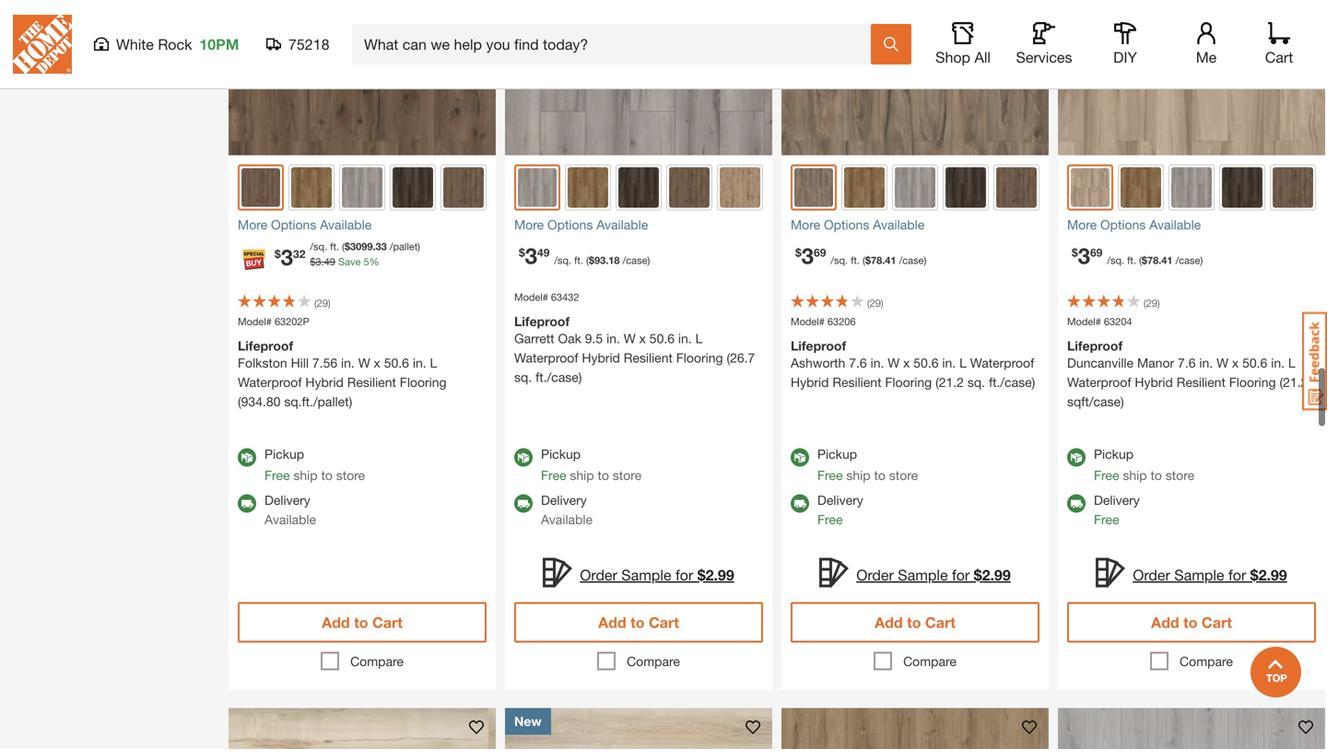 Task type: describe. For each thing, give the bounding box(es) containing it.
1 order from the left
[[580, 567, 617, 584]]

model# left 63432 at the top left of page
[[514, 291, 548, 303]]

flooring for duncanville manor 7.6 in. w x 50.6 in. l waterproof hybrid resilient flooring (21.2 sqft/case)
[[1229, 375, 1276, 390]]

flooring for garrett oak 9.5 in. w x 50.6 in. l waterproof hybrid resilient flooring (26.7 sq. ft./case)
[[676, 350, 723, 365]]

sqft/case)
[[1067, 394, 1124, 409]]

white rock 10pm
[[116, 35, 239, 53]]

free for 2nd coventry lane icon from the left
[[541, 468, 566, 483]]

3 for duncanville manor icon
[[1078, 242, 1091, 269]]

50.6 for folkston hill 7.56 in. w x 50.6 in. l waterproof hybrid resilient flooring (934.80 sq.ft./pallet)
[[384, 355, 409, 371]]

l inside lifeproof ashworth 7.6 in. w x 50.6 in. l waterproof hybrid resilient flooring (21.2 sq. ft./case)
[[960, 355, 967, 371]]

7.6 inside lifeproof duncanville manor 7.6 in. w x 50.6 in. l waterproof hybrid resilient flooring (21.2 sqft/case)
[[1178, 355, 1196, 371]]

duncanville manor 7.6 in. w x 50.6 in. l waterproof hybrid resilient flooring (21.2 sqft/case) image
[[1058, 0, 1326, 155]]

services button
[[1015, 22, 1074, 66]]

shop all
[[936, 48, 991, 66]]

pickup free ship to store for lifeproof ashworth 7.6 in. w x 50.6 in. l waterproof hybrid resilient flooring (21.2 sq. ft./case)
[[818, 447, 918, 483]]

29 for 7.6
[[870, 297, 881, 309]]

w for duncanville
[[1217, 355, 1229, 371]]

hill
[[291, 355, 309, 371]]

store for ashworth 7.6 in. w x 50.6 in. l waterproof hybrid resilient flooring (21.2 sq. ft./case)
[[889, 468, 918, 483]]

1 2.99 from the left
[[706, 567, 734, 584]]

2 compare from the left
[[627, 654, 680, 669]]

model# 63202p
[[238, 316, 309, 328]]

options for lifeproof duncanville manor 7.6 in. w x 50.6 in. l waterproof hybrid resilient flooring (21.2 sqft/case)
[[1101, 217, 1146, 232]]

10pm
[[199, 35, 239, 53]]

2 ship from the left
[[570, 468, 594, 483]]

coventry lane image for lifeproof folkston hill 7.56 in. w x 50.6 in. l waterproof hybrid resilient flooring (934.80 sq.ft./pallet)
[[291, 167, 332, 208]]

ft./case) inside lifeproof ashworth 7.6 in. w x 50.6 in. l waterproof hybrid resilient flooring (21.2 sq. ft./case)
[[989, 375, 1035, 390]]

sample for duncanville manor 7.6 in. w x 50.6 in. l waterproof hybrid resilient flooring (21.2 sqft/case)
[[1175, 567, 1225, 584]]

available for folkston hill 7.56 in. w x 50.6 in. l waterproof hybrid resilient flooring (934.80 sq.ft./pallet) image
[[320, 217, 372, 232]]

duncanville
[[1067, 355, 1134, 371]]

/case inside $ 3 49 /sq. ft. ( $ 93 . 18 /case )
[[623, 254, 648, 266]]

more options available link for lifeproof folkston hill 7.56 in. w x 50.6 in. l waterproof hybrid resilient flooring (934.80 sq.ft./pallet)
[[238, 215, 487, 235]]

29 for manor
[[1146, 297, 1158, 309]]

33
[[376, 241, 387, 253]]

69 for lifeproof duncanville manor 7.6 in. w x 50.6 in. l waterproof hybrid resilient flooring (21.2 sqft/case)
[[1091, 246, 1103, 259]]

3099
[[350, 241, 373, 253]]

model# for lifeproof ashworth 7.6 in. w x 50.6 in. l waterproof hybrid resilient flooring (21.2 sq. ft./case)
[[791, 316, 825, 328]]

/sq. ft. ( $ 3099 . 33 /pallet ) $ 3 . 49 save 5 %
[[310, 241, 420, 268]]

w inside lifeproof ashworth 7.6 in. w x 50.6 in. l waterproof hybrid resilient flooring (21.2 sq. ft./case)
[[888, 355, 900, 371]]

pickup for lifeproof duncanville manor 7.6 in. w x 50.6 in. l waterproof hybrid resilient flooring (21.2 sqft/case)
[[1094, 447, 1134, 462]]

new
[[514, 714, 542, 729]]

63202p
[[275, 316, 309, 328]]

available for garrett oak 9.5 in. w x 50.6 in. l waterproof hybrid resilient flooring (26.7 sq. ft./case) image
[[597, 217, 648, 232]]

add for lifeproof ashworth 7.6 in. w x 50.6 in. l waterproof hybrid resilient flooring (21.2 sq. ft./case)
[[875, 614, 903, 631]]

add for lifeproof folkston hill 7.56 in. w x 50.6 in. l waterproof hybrid resilient flooring (934.80 sq.ft./pallet)
[[322, 614, 350, 631]]

cart for lifeproof duncanville manor 7.6 in. w x 50.6 in. l waterproof hybrid resilient flooring (21.2 sqft/case)
[[1202, 614, 1232, 631]]

available shipping image for available
[[514, 495, 533, 513]]

( 29 ) for hill
[[314, 297, 331, 309]]

x inside lifeproof ashworth 7.6 in. w x 50.6 in. l waterproof hybrid resilient flooring (21.2 sq. ft./case)
[[903, 355, 910, 371]]

order sample for $ 2.99 for lifeproof duncanville manor 7.6 in. w x 50.6 in. l waterproof hybrid resilient flooring (21.2 sqft/case)
[[1133, 567, 1288, 584]]

cart for lifeproof folkston hill 7.56 in. w x 50.6 in. l waterproof hybrid resilient flooring (934.80 sq.ft./pallet)
[[372, 614, 403, 631]]

free for coventry lane image
[[818, 468, 843, 483]]

hybrid for duncanville
[[1135, 375, 1173, 390]]

pickup free ship to store for lifeproof duncanville manor 7.6 in. w x 50.6 in. l waterproof hybrid resilient flooring (21.2 sqft/case)
[[1094, 447, 1195, 483]]

(21.2 inside lifeproof duncanville manor 7.6 in. w x 50.6 in. l waterproof hybrid resilient flooring (21.2 sqft/case)
[[1280, 375, 1308, 390]]

delivery available for 93
[[541, 493, 593, 527]]

save
[[338, 256, 361, 268]]

2 delivery from the left
[[541, 493, 587, 508]]

add to cart button for ashworth 7.6 in. w x 50.6 in. l waterproof hybrid resilient flooring (21.2 sq. ft./case)
[[791, 602, 1040, 643]]

l for duncanville manor 7.6 in. w x 50.6 in. l waterproof hybrid resilient flooring (21.2 sqft/case)
[[1289, 355, 1296, 371]]

2 hampden cove oak image from the left
[[946, 167, 986, 208]]

5
[[364, 256, 369, 268]]

available shipping image for free
[[1067, 495, 1086, 513]]

lifeproof for ashworth
[[791, 338, 846, 354]]

delivery free for waterproof
[[1094, 493, 1140, 527]]

resilient for sq.ft./pallet)
[[347, 375, 396, 390]]

delivery for duncanville manor 7.6 in. w x 50.6 in. l waterproof hybrid resilient flooring (21.2 sqft/case)
[[1094, 493, 1140, 508]]

store for folkston hill 7.56 in. w x 50.6 in. l waterproof hybrid resilient flooring (934.80 sq.ft./pallet)
[[336, 468, 365, 483]]

garrett oak image for in.
[[895, 167, 936, 208]]

/case for lifeproof duncanville manor 7.6 in. w x 50.6 in. l waterproof hybrid resilient flooring (21.2 sqft/case)
[[1176, 254, 1201, 266]]

93
[[595, 254, 606, 266]]

63206
[[828, 316, 856, 328]]

more for lifeproof ashworth 7.6 in. w x 50.6 in. l waterproof hybrid resilient flooring (21.2 sq. ft./case)
[[791, 217, 821, 232]]

What can we help you find today? search field
[[364, 25, 870, 64]]

$ 3 32
[[275, 244, 305, 270]]

(21.2 inside lifeproof ashworth 7.6 in. w x 50.6 in. l waterproof hybrid resilient flooring (21.2 sq. ft./case)
[[936, 375, 964, 390]]

add to cart for lifeproof duncanville manor 7.6 in. w x 50.6 in. l waterproof hybrid resilient flooring (21.2 sqft/case)
[[1151, 614, 1232, 631]]

l for folkston hill 7.56 in. w x 50.6 in. l waterproof hybrid resilient flooring (934.80 sq.ft./pallet)
[[430, 355, 437, 371]]

78 for manor
[[1148, 254, 1159, 266]]

folkston hill image for lifeproof folkston hill 7.56 in. w x 50.6 in. l waterproof hybrid resilient flooring (934.80 sq.ft./pallet)
[[443, 167, 484, 208]]

add for lifeproof duncanville manor 7.6 in. w x 50.6 in. l waterproof hybrid resilient flooring (21.2 sqft/case)
[[1151, 614, 1180, 631]]

) inside $ 3 49 /sq. ft. ( $ 93 . 18 /case )
[[648, 254, 650, 266]]

cart for lifeproof ashworth 7.6 in. w x 50.6 in. l waterproof hybrid resilient flooring (21.2 sq. ft./case)
[[925, 614, 956, 631]]

3 left save
[[281, 244, 293, 270]]

2 add to cart button from the left
[[514, 602, 763, 643]]

available for the ashworth 7.6 in. w x 50.6 in. l waterproof hybrid resilient flooring (21.2 sq. ft./case) image at the top of the page
[[873, 217, 925, 232]]

model# 63432
[[514, 291, 579, 303]]

ft. for duncanville manor icon
[[1128, 254, 1137, 266]]

rock
[[158, 35, 192, 53]]

venture canyon oak 7.6 in. w x 50.6 in. l waterproof hybrid resilient flooring (21.2 sq. ft./case) image
[[782, 708, 1049, 749]]

garrett
[[514, 331, 555, 346]]

for for duncanville manor 7.6 in. w x 50.6 in. l waterproof hybrid resilient flooring (21.2 sqft/case)
[[1229, 567, 1246, 584]]

shop
[[936, 48, 971, 66]]

ft. inside the /sq. ft. ( $ 3099 . 33 /pallet ) $ 3 . 49 save 5 %
[[330, 241, 339, 253]]

options for lifeproof folkston hill 7.56 in. w x 50.6 in. l waterproof hybrid resilient flooring (934.80 sq.ft./pallet)
[[271, 217, 316, 232]]

lovington oak 9.4 in. w x 48 in. l waterproof hybrid resilient flooring (600.96 sq. ft./pallet) image
[[505, 708, 772, 749]]

mcnair valley oak image
[[720, 167, 760, 208]]

ft. for garrett oak icon
[[574, 254, 583, 266]]

waterproof for duncanville manor 7.6 in. w x 50.6 in. l waterproof hybrid resilient flooring (21.2 sqft/case)
[[1067, 375, 1131, 390]]

available for duncanville manor 7.6 in. w x 50.6 in. l waterproof hybrid resilient flooring (21.2 sqft/case) 'image'
[[1150, 217, 1201, 232]]

. for duncanville manor icon
[[1159, 254, 1162, 266]]

$ 3 69 /sq. ft. ( $ 78 . 41 /case ) for manor
[[1072, 242, 1203, 269]]

2 pickup free ship to store from the left
[[541, 447, 642, 483]]

lifeproof duncanville manor 7.6 in. w x 50.6 in. l waterproof hybrid resilient flooring (21.2 sqft/case)
[[1067, 338, 1308, 409]]

50.6 inside lifeproof ashworth 7.6 in. w x 50.6 in. l waterproof hybrid resilient flooring (21.2 sq. ft./case)
[[914, 355, 939, 371]]

/sq. inside the /sq. ft. ( $ 3099 . 33 /pallet ) $ 3 . 49 save 5 %
[[310, 241, 327, 253]]

sample for ashworth 7.6 in. w x 50.6 in. l waterproof hybrid resilient flooring (21.2 sq. ft./case)
[[898, 567, 948, 584]]

lifeproof for garrett
[[514, 314, 570, 329]]

delivery free for hybrid
[[818, 493, 864, 527]]

store for duncanville manor 7.6 in. w x 50.6 in. l waterproof hybrid resilient flooring (21.2 sqft/case)
[[1166, 468, 1195, 483]]

pickup free ship to store for lifeproof folkston hill 7.56 in. w x 50.6 in. l waterproof hybrid resilient flooring (934.80 sq.ft./pallet)
[[265, 447, 365, 483]]

49 inside $ 3 49 /sq. ft. ( $ 93 . 18 /case )
[[537, 246, 550, 259]]

1 sample from the left
[[622, 567, 672, 584]]

garrett oak image
[[518, 168, 557, 207]]

78 for 7.6
[[871, 254, 882, 266]]

sq.ft./pallet)
[[284, 394, 352, 409]]

manor
[[1137, 355, 1175, 371]]

folkston hill 7.56 in. w x 50.6 in. l waterproof hybrid resilient flooring (934.80 sq.ft./pallet) image
[[229, 0, 496, 155]]

( 29 ) for 7.6
[[867, 297, 884, 309]]

add to cart button for folkston hill 7.56 in. w x 50.6 in. l waterproof hybrid resilient flooring (934.80 sq.ft./pallet)
[[238, 602, 487, 643]]

lifeproof for duncanville
[[1067, 338, 1123, 354]]

49 inside the /sq. ft. ( $ 3099 . 33 /pallet ) $ 3 . 49 save 5 %
[[324, 256, 335, 268]]

. for ashworth icon
[[882, 254, 885, 266]]

services
[[1016, 48, 1073, 66]]

50.6 for duncanville manor 7.6 in. w x 50.6 in. l waterproof hybrid resilient flooring (21.2 sqft/case)
[[1243, 355, 1268, 371]]

ashworth image
[[795, 168, 833, 207]]

available for pickup image for folkston hill 7.56 in. w x 50.6 in. l waterproof hybrid resilient flooring (934.80 sq.ft./pallet)
[[238, 448, 256, 467]]

ft./case) inside lifeproof garrett oak 9.5 in. w x 50.6 in. l waterproof hybrid resilient flooring (26.7 sq. ft./case)
[[536, 370, 582, 385]]

flooring inside lifeproof ashworth 7.6 in. w x 50.6 in. l waterproof hybrid resilient flooring (21.2 sq. ft./case)
[[885, 375, 932, 390]]

2 coventry lane image from the left
[[568, 167, 608, 208]]

waterproof for garrett oak 9.5 in. w x 50.6 in. l waterproof hybrid resilient flooring (26.7 sq. ft./case)
[[514, 350, 578, 365]]

7.6 inside lifeproof ashworth 7.6 in. w x 50.6 in. l waterproof hybrid resilient flooring (21.2 sq. ft./case)
[[849, 355, 867, 371]]

the home depot logo image
[[13, 15, 72, 74]]

more options available for lifeproof folkston hill 7.56 in. w x 50.6 in. l waterproof hybrid resilient flooring (934.80 sq.ft./pallet)
[[238, 217, 372, 232]]

hybrid inside lifeproof ashworth 7.6 in. w x 50.6 in. l waterproof hybrid resilient flooring (21.2 sq. ft./case)
[[791, 375, 829, 390]]

add to cart for lifeproof folkston hill 7.56 in. w x 50.6 in. l waterproof hybrid resilient flooring (934.80 sq.ft./pallet)
[[322, 614, 403, 631]]

( inside $ 3 49 /sq. ft. ( $ 93 . 18 /case )
[[586, 254, 589, 266]]

more options available link for lifeproof duncanville manor 7.6 in. w x 50.6 in. l waterproof hybrid resilient flooring (21.2 sqft/case)
[[1067, 215, 1316, 235]]

2 pickup from the left
[[541, 447, 581, 462]]



Task type: vqa. For each thing, say whether or not it's contained in the screenshot.
"SHOCKWAVE 3/8 IN. SAE DEEP IMPACT RATED SOCKET SET AND SHOCKWAVE IMPACT DUTY DRIVER STEEL BIT SET (58-PIECE)" "image"
no



Task type: locate. For each thing, give the bounding box(es) containing it.
69 down duncanville manor icon
[[1091, 246, 1103, 259]]

more
[[238, 217, 267, 232], [514, 217, 544, 232], [791, 217, 821, 232], [1067, 217, 1097, 232]]

delivery for folkston hill 7.56 in. w x 50.6 in. l waterproof hybrid resilient flooring (934.80 sq.ft./pallet)
[[265, 493, 310, 508]]

more options available link
[[238, 215, 487, 235], [514, 215, 763, 235], [791, 215, 1040, 235], [1067, 215, 1316, 235]]

x inside lifeproof folkston hill 7.56 in. w x 50.6 in. l waterproof hybrid resilient flooring (934.80 sq.ft./pallet)
[[374, 355, 381, 371]]

41 for in.
[[885, 254, 896, 266]]

/sq. up 63204 on the top right
[[1107, 254, 1125, 266]]

compare up "lily rose 7.7 in. w x 48 in. l waterproof hybrid resilient flooring (718.2 sf. ft./pallet)" "image"
[[350, 654, 404, 669]]

lifeproof for folkston
[[238, 338, 293, 354]]

$ inside '$ 3 32'
[[275, 247, 281, 260]]

waterproof
[[514, 350, 578, 365], [970, 355, 1034, 371], [238, 375, 302, 390], [1067, 375, 1131, 390]]

3
[[525, 242, 537, 269], [802, 242, 814, 269], [1078, 242, 1091, 269], [281, 244, 293, 270], [316, 256, 321, 268]]

2 ( 29 ) from the left
[[867, 297, 884, 309]]

lifeproof up folkston
[[238, 338, 293, 354]]

model#
[[514, 291, 548, 303], [238, 316, 272, 328], [791, 316, 825, 328], [1067, 316, 1101, 328]]

1 horizontal spatial 69
[[1091, 246, 1103, 259]]

garrett oak image for 7.6
[[1172, 167, 1212, 208]]

4 more options available link from the left
[[1067, 215, 1316, 235]]

w for folkston
[[358, 355, 370, 371]]

diy button
[[1096, 22, 1155, 66]]

ship for lifeproof ashworth 7.6 in. w x 50.6 in. l waterproof hybrid resilient flooring (21.2 sq. ft./case)
[[847, 468, 871, 483]]

1 horizontal spatial delivery free
[[1094, 493, 1140, 527]]

ashworth
[[791, 355, 846, 371]]

.
[[373, 241, 376, 253], [606, 254, 609, 266], [882, 254, 885, 266], [1159, 254, 1162, 266], [321, 256, 324, 268]]

x inside lifeproof duncanville manor 7.6 in. w x 50.6 in. l waterproof hybrid resilient flooring (21.2 sqft/case)
[[1232, 355, 1239, 371]]

75218
[[289, 35, 330, 53]]

2 horizontal spatial available for pickup image
[[1067, 448, 1086, 467]]

4 options from the left
[[1101, 217, 1146, 232]]

l
[[696, 331, 703, 346], [430, 355, 437, 371], [960, 355, 967, 371], [1289, 355, 1296, 371]]

hybrid inside lifeproof folkston hill 7.56 in. w x 50.6 in. l waterproof hybrid resilient flooring (934.80 sq.ft./pallet)
[[305, 375, 344, 390]]

free for lifeproof folkston hill 7.56 in. w x 50.6 in. l waterproof hybrid resilient flooring (934.80 sq.ft./pallet)'s coventry lane icon
[[265, 468, 290, 483]]

50.6 inside lifeproof garrett oak 9.5 in. w x 50.6 in. l waterproof hybrid resilient flooring (26.7 sq. ft./case)
[[650, 331, 675, 346]]

1 delivery available from the left
[[265, 493, 316, 527]]

1 horizontal spatial 2.99
[[982, 567, 1011, 584]]

0 horizontal spatial ( 29 )
[[314, 297, 331, 309]]

75218 button
[[266, 35, 330, 53]]

compare for duncanville manor 7.6 in. w x 50.6 in. l waterproof hybrid resilient flooring (21.2 sqft/case)
[[1180, 654, 1233, 669]]

3 ( 29 ) from the left
[[1144, 297, 1160, 309]]

to
[[321, 468, 333, 483], [598, 468, 609, 483], [874, 468, 886, 483], [1151, 468, 1162, 483], [354, 614, 368, 631], [631, 614, 645, 631], [907, 614, 921, 631], [1184, 614, 1198, 631]]

50.6 for garrett oak 9.5 in. w x 50.6 in. l waterproof hybrid resilient flooring (26.7 sq. ft./case)
[[650, 331, 675, 346]]

delivery free
[[818, 493, 864, 527], [1094, 493, 1140, 527]]

sample
[[622, 567, 672, 584], [898, 567, 948, 584], [1175, 567, 1225, 584]]

3 store from the left
[[889, 468, 918, 483]]

/sq. inside $ 3 49 /sq. ft. ( $ 93 . 18 /case )
[[554, 254, 572, 266]]

1 horizontal spatial 29
[[870, 297, 881, 309]]

in.
[[607, 331, 620, 346], [678, 331, 692, 346], [341, 355, 355, 371], [413, 355, 426, 371], [871, 355, 884, 371], [942, 355, 956, 371], [1200, 355, 1213, 371], [1271, 355, 1285, 371]]

4 add to cart button from the left
[[1067, 602, 1316, 643]]

0 horizontal spatial delivery free
[[818, 493, 864, 527]]

w for garrett
[[624, 331, 636, 346]]

lifeproof up ashworth
[[791, 338, 846, 354]]

0 horizontal spatial 2.99
[[706, 567, 734, 584]]

0 horizontal spatial order sample for $ 2.99
[[580, 567, 734, 584]]

1 compare from the left
[[350, 654, 404, 669]]

shop all button
[[934, 22, 993, 66]]

0 horizontal spatial available shipping image
[[514, 495, 533, 513]]

1 options from the left
[[271, 217, 316, 232]]

available
[[320, 217, 372, 232], [597, 217, 648, 232], [873, 217, 925, 232], [1150, 217, 1201, 232], [265, 512, 316, 527], [541, 512, 593, 527]]

lifeproof inside lifeproof ashworth 7.6 in. w x 50.6 in. l waterproof hybrid resilient flooring (21.2 sq. ft./case)
[[791, 338, 846, 354]]

3 more options available from the left
[[791, 217, 925, 232]]

available for pickup image
[[514, 448, 533, 467]]

add to cart
[[322, 614, 403, 631], [598, 614, 679, 631], [875, 614, 956, 631], [1151, 614, 1232, 631]]

0 horizontal spatial for
[[676, 567, 693, 584]]

add
[[322, 614, 350, 631], [598, 614, 627, 631], [875, 614, 903, 631], [1151, 614, 1180, 631]]

/sq. up the 63206
[[831, 254, 848, 266]]

2 more from the left
[[514, 217, 544, 232]]

w
[[624, 331, 636, 346], [358, 355, 370, 371], [888, 355, 900, 371], [1217, 355, 1229, 371]]

compare up venture canyon oak 7.6 in. w x 50.6 in. l waterproof hybrid resilient flooring (21.2 sq. ft./case) image
[[903, 654, 957, 669]]

0 horizontal spatial sample
[[622, 567, 672, 584]]

0 horizontal spatial sq.
[[514, 370, 532, 385]]

w inside lifeproof folkston hill 7.56 in. w x 50.6 in. l waterproof hybrid resilient flooring (934.80 sq.ft./pallet)
[[358, 355, 370, 371]]

resilient inside lifeproof garrett oak 9.5 in. w x 50.6 in. l waterproof hybrid resilient flooring (26.7 sq. ft./case)
[[624, 350, 673, 365]]

hampden cove oak image for lifeproof folkston hill 7.56 in. w x 50.6 in. l waterproof hybrid resilient flooring (934.80 sq.ft./pallet)
[[393, 167, 433, 208]]

store
[[336, 468, 365, 483], [613, 468, 642, 483], [889, 468, 918, 483], [1166, 468, 1195, 483]]

add to cart for lifeproof ashworth 7.6 in. w x 50.6 in. l waterproof hybrid resilient flooring (21.2 sq. ft./case)
[[875, 614, 956, 631]]

folkston hill image
[[443, 167, 484, 208], [1273, 167, 1314, 208]]

more options available down coventry lane image
[[791, 217, 925, 232]]

available for pickup image for ashworth 7.6 in. w x 50.6 in. l waterproof hybrid resilient flooring (21.2 sq. ft./case)
[[791, 448, 809, 467]]

1 horizontal spatial garrett oak image
[[895, 167, 936, 208]]

available shipping image for available
[[238, 495, 256, 513]]

69
[[814, 246, 826, 259], [1091, 246, 1103, 259]]

cart link
[[1259, 22, 1300, 66]]

4 store from the left
[[1166, 468, 1195, 483]]

4 pickup free ship to store from the left
[[1094, 447, 1195, 483]]

garrett oak image
[[342, 167, 383, 208], [895, 167, 936, 208], [1172, 167, 1212, 208]]

2 order sample for $ 2.99 from the left
[[857, 567, 1011, 584]]

( 29 ) for manor
[[1144, 297, 1160, 309]]

oak
[[558, 331, 582, 346]]

hybrid for garrett
[[582, 350, 620, 365]]

bedford mountain oak 7.6 in. w x 50.6 in. l waterproof hybrid resilient flooring (21.2 sq. ft./case) image
[[1058, 708, 1326, 749]]

2 garrett oak image from the left
[[895, 167, 936, 208]]

/sq.
[[310, 241, 327, 253], [554, 254, 572, 266], [831, 254, 848, 266], [1107, 254, 1125, 266]]

more options available for lifeproof ashworth 7.6 in. w x 50.6 in. l waterproof hybrid resilient flooring (21.2 sq. ft./case)
[[791, 217, 925, 232]]

3 more options available link from the left
[[791, 215, 1040, 235]]

0 horizontal spatial folkston hill image
[[443, 167, 484, 208]]

coventry lane image right garrett oak icon
[[568, 167, 608, 208]]

flooring inside lifeproof folkston hill 7.56 in. w x 50.6 in. l waterproof hybrid resilient flooring (934.80 sq.ft./pallet)
[[400, 375, 447, 390]]

2 delivery available from the left
[[541, 493, 593, 527]]

lifeproof up duncanville
[[1067, 338, 1123, 354]]

0 horizontal spatial hampden cove oak image
[[393, 167, 433, 208]]

2 add to cart from the left
[[598, 614, 679, 631]]

model# for lifeproof folkston hill 7.56 in. w x 50.6 in. l waterproof hybrid resilient flooring (934.80 sq.ft./pallet)
[[238, 316, 272, 328]]

4 compare from the left
[[1180, 654, 1233, 669]]

3 add from the left
[[875, 614, 903, 631]]

available shipping image
[[514, 495, 533, 513], [791, 495, 809, 513]]

more for lifeproof duncanville manor 7.6 in. w x 50.6 in. l waterproof hybrid resilient flooring (21.2 sqft/case)
[[1067, 217, 1097, 232]]

1 /case from the left
[[623, 254, 648, 266]]

3 ship from the left
[[847, 468, 871, 483]]

ship for lifeproof duncanville manor 7.6 in. w x 50.6 in. l waterproof hybrid resilient flooring (21.2 sqft/case)
[[1123, 468, 1147, 483]]

7.56
[[312, 355, 338, 371]]

3 up model# 63206
[[802, 242, 814, 269]]

2 horizontal spatial /case
[[1176, 254, 1201, 266]]

more options available up 32
[[238, 217, 372, 232]]

1 more options available link from the left
[[238, 215, 487, 235]]

model# 63206
[[791, 316, 856, 328]]

coventry lane image
[[844, 167, 885, 208]]

w inside lifeproof garrett oak 9.5 in. w x 50.6 in. l waterproof hybrid resilient flooring (26.7 sq. ft./case)
[[624, 331, 636, 346]]

waterproof inside lifeproof garrett oak 9.5 in. w x 50.6 in. l waterproof hybrid resilient flooring (26.7 sq. ft./case)
[[514, 350, 578, 365]]

options up 32
[[271, 217, 316, 232]]

1 horizontal spatial sample
[[898, 567, 948, 584]]

1 horizontal spatial delivery available
[[541, 493, 593, 527]]

/sq. up 63432 at the top left of page
[[554, 254, 572, 266]]

order for lifeproof duncanville manor 7.6 in. w x 50.6 in. l waterproof hybrid resilient flooring (21.2 sqft/case)
[[1133, 567, 1171, 584]]

1 horizontal spatial hampden cove oak image
[[1222, 167, 1263, 208]]

ft. inside $ 3 49 /sq. ft. ( $ 93 . 18 /case )
[[574, 254, 583, 266]]

7.6 right ashworth
[[849, 355, 867, 371]]

2 7.6 from the left
[[1178, 355, 1196, 371]]

63204
[[1104, 316, 1132, 328]]

78
[[871, 254, 882, 266], [1148, 254, 1159, 266]]

options
[[271, 217, 316, 232], [548, 217, 593, 232], [824, 217, 870, 232], [1101, 217, 1146, 232]]

model# 63204
[[1067, 316, 1132, 328]]

2 horizontal spatial sample
[[1175, 567, 1225, 584]]

49
[[537, 246, 550, 259], [324, 256, 335, 268]]

2 horizontal spatial for
[[1229, 567, 1246, 584]]

1 garrett oak image from the left
[[342, 167, 383, 208]]

3 up 'model# 63204' at the right of page
[[1078, 242, 1091, 269]]

2 more options available from the left
[[514, 217, 648, 232]]

3 /case from the left
[[1176, 254, 1201, 266]]

ashworth 7.6 in. w x 50.6 in. l waterproof hybrid resilient flooring (21.2 sq. ft./case) image
[[782, 0, 1049, 155]]

3 order sample for $ 2.99 from the left
[[1133, 567, 1288, 584]]

1 horizontal spatial sq.
[[968, 375, 985, 390]]

/sq. right 32
[[310, 241, 327, 253]]

free for coventry lane icon corresponding to lifeproof duncanville manor 7.6 in. w x 50.6 in. l waterproof hybrid resilient flooring (21.2 sqft/case)
[[1094, 468, 1120, 483]]

1 78 from the left
[[871, 254, 882, 266]]

flooring inside lifeproof garrett oak 9.5 in. w x 50.6 in. l waterproof hybrid resilient flooring (26.7 sq. ft./case)
[[676, 350, 723, 365]]

coventry lane image
[[291, 167, 332, 208], [568, 167, 608, 208], [1121, 167, 1161, 208]]

x
[[639, 331, 646, 346], [374, 355, 381, 371], [903, 355, 910, 371], [1232, 355, 1239, 371]]

feedback link image
[[1303, 312, 1327, 411]]

3 for ashworth icon
[[802, 242, 814, 269]]

$ 3 69 /sq. ft. ( $ 78 . 41 /case )
[[796, 242, 927, 269], [1072, 242, 1203, 269]]

2 2.99 from the left
[[982, 567, 1011, 584]]

available shipping image for free
[[791, 495, 809, 513]]

flooring for folkston hill 7.56 in. w x 50.6 in. l waterproof hybrid resilient flooring (934.80 sq.ft./pallet)
[[400, 375, 447, 390]]

more options available down duncanville manor icon
[[1067, 217, 1201, 232]]

model# left the 63206
[[791, 316, 825, 328]]

x left 'feedback link' image
[[1232, 355, 1239, 371]]

1 29 from the left
[[317, 297, 328, 309]]

0 horizontal spatial 78
[[871, 254, 882, 266]]

2 available for pickup image from the left
[[791, 448, 809, 467]]

7.6
[[849, 355, 867, 371], [1178, 355, 1196, 371]]

0 horizontal spatial 49
[[324, 256, 335, 268]]

$ 3 69 /sq. ft. ( $ 78 . 41 /case ) down coventry lane image
[[796, 242, 927, 269]]

x for sqft/case)
[[1232, 355, 1239, 371]]

ship for lifeproof folkston hill 7.56 in. w x 50.6 in. l waterproof hybrid resilient flooring (934.80 sq.ft./pallet)
[[293, 468, 318, 483]]

1 more from the left
[[238, 217, 267, 232]]

1 horizontal spatial 7.6
[[1178, 355, 1196, 371]]

hybrid
[[582, 350, 620, 365], [305, 375, 344, 390], [791, 375, 829, 390], [1135, 375, 1173, 390]]

50.6
[[650, 331, 675, 346], [384, 355, 409, 371], [914, 355, 939, 371], [1243, 355, 1268, 371]]

. for garrett oak icon
[[606, 254, 609, 266]]

compare up bedford mountain oak 7.6 in. w x 50.6 in. l waterproof hybrid resilient flooring (21.2 sq. ft./case) image on the right bottom of page
[[1180, 654, 1233, 669]]

2 horizontal spatial garrett oak image
[[1172, 167, 1212, 208]]

hybrid inside lifeproof garrett oak 9.5 in. w x 50.6 in. l waterproof hybrid resilient flooring (26.7 sq. ft./case)
[[582, 350, 620, 365]]

more for lifeproof folkston hill 7.56 in. w x 50.6 in. l waterproof hybrid resilient flooring (934.80 sq.ft./pallet)
[[238, 217, 267, 232]]

l for garrett oak 9.5 in. w x 50.6 in. l waterproof hybrid resilient flooring (26.7 sq. ft./case)
[[696, 331, 703, 346]]

w inside lifeproof duncanville manor 7.6 in. w x 50.6 in. l waterproof hybrid resilient flooring (21.2 sqft/case)
[[1217, 355, 1229, 371]]

1 (21.2 from the left
[[936, 375, 964, 390]]

1 delivery free from the left
[[818, 493, 864, 527]]

1 horizontal spatial $ 3 69 /sq. ft. ( $ 78 . 41 /case )
[[1072, 242, 1203, 269]]

1 available for pickup image from the left
[[238, 448, 256, 467]]

more options available for lifeproof duncanville manor 7.6 in. w x 50.6 in. l waterproof hybrid resilient flooring (21.2 sqft/case)
[[1067, 217, 1201, 232]]

x right ashworth
[[903, 355, 910, 371]]

resilient for sqft/case)
[[1177, 375, 1226, 390]]

/sq. for duncanville manor icon
[[1107, 254, 1125, 266]]

garrett oak 9.5 in. w x 50.6 in. l waterproof hybrid resilient flooring (26.7 sq. ft./case) image
[[505, 0, 772, 155]]

folkston hill image left mcnair valley oak image
[[669, 167, 710, 208]]

0 horizontal spatial available shipping image
[[238, 495, 256, 513]]

resilient inside lifeproof duncanville manor 7.6 in. w x 50.6 in. l waterproof hybrid resilient flooring (21.2 sqft/case)
[[1177, 375, 1226, 390]]

hybrid down 9.5
[[582, 350, 620, 365]]

sq.
[[514, 370, 532, 385], [968, 375, 985, 390]]

1 hampden cove oak image from the left
[[619, 167, 659, 208]]

2.99 for lifeproof duncanville manor 7.6 in. w x 50.6 in. l waterproof hybrid resilient flooring (21.2 sqft/case)
[[1259, 567, 1288, 584]]

1 delivery from the left
[[265, 493, 310, 508]]

lily rose 7.7 in. w x 48 in. l waterproof hybrid resilient flooring (718.2 sf. ft./pallet) image
[[229, 708, 496, 749]]

ship
[[293, 468, 318, 483], [570, 468, 594, 483], [847, 468, 871, 483], [1123, 468, 1147, 483]]

pickup for lifeproof ashworth 7.6 in. w x 50.6 in. l waterproof hybrid resilient flooring (21.2 sq. ft./case)
[[818, 447, 857, 462]]

9.5
[[585, 331, 603, 346]]

1 horizontal spatial available shipping image
[[1067, 495, 1086, 513]]

( inside the /sq. ft. ( $ 3099 . 33 /pallet ) $ 3 . 49 save 5 %
[[342, 241, 345, 253]]

lifeproof ashworth 7.6 in. w x 50.6 in. l waterproof hybrid resilient flooring (21.2 sq. ft./case)
[[791, 338, 1035, 390]]

41
[[885, 254, 896, 266], [1162, 254, 1173, 266]]

3 29 from the left
[[1146, 297, 1158, 309]]

1 horizontal spatial (21.2
[[1280, 375, 1308, 390]]

1 available shipping image from the left
[[238, 495, 256, 513]]

order for lifeproof ashworth 7.6 in. w x 50.6 in. l waterproof hybrid resilient flooring (21.2 sq. ft./case)
[[857, 567, 894, 584]]

resilient for sq.
[[624, 350, 673, 365]]

ft. up 63204 on the top right
[[1128, 254, 1137, 266]]

2.99 for lifeproof ashworth 7.6 in. w x 50.6 in. l waterproof hybrid resilient flooring (21.2 sq. ft./case)
[[982, 567, 1011, 584]]

model# left 63202p
[[238, 316, 272, 328]]

49 up model# 63432
[[537, 246, 550, 259]]

more options available link for lifeproof ashworth 7.6 in. w x 50.6 in. l waterproof hybrid resilient flooring (21.2 sq. ft./case)
[[791, 215, 1040, 235]]

delivery available for 3099
[[265, 493, 316, 527]]

0 horizontal spatial hampden cove oak image
[[619, 167, 659, 208]]

ft./case)
[[536, 370, 582, 385], [989, 375, 1035, 390]]

29 for hill
[[317, 297, 328, 309]]

x for sq.ft./pallet)
[[374, 355, 381, 371]]

hybrid down ashworth
[[791, 375, 829, 390]]

2 hampden cove oak image from the left
[[1222, 167, 1263, 208]]

waterproof inside lifeproof duncanville manor 7.6 in. w x 50.6 in. l waterproof hybrid resilient flooring (21.2 sqft/case)
[[1067, 375, 1131, 390]]

0 horizontal spatial $ 3 69 /sq. ft. ( $ 78 . 41 /case )
[[796, 242, 927, 269]]

x inside lifeproof garrett oak 9.5 in. w x 50.6 in. l waterproof hybrid resilient flooring (26.7 sq. ft./case)
[[639, 331, 646, 346]]

(
[[342, 241, 345, 253], [586, 254, 589, 266], [863, 254, 865, 266], [1139, 254, 1142, 266], [314, 297, 317, 309], [867, 297, 870, 309], [1144, 297, 1146, 309]]

0 horizontal spatial order
[[580, 567, 617, 584]]

ft. for ashworth icon
[[851, 254, 860, 266]]

) inside the /sq. ft. ( $ 3099 . 33 /pallet ) $ 3 . 49 save 5 %
[[418, 241, 420, 253]]

)
[[418, 241, 420, 253], [648, 254, 650, 266], [924, 254, 927, 266], [1201, 254, 1203, 266], [328, 297, 331, 309], [881, 297, 884, 309], [1158, 297, 1160, 309]]

1 41 from the left
[[885, 254, 896, 266]]

63432
[[551, 291, 579, 303]]

folkston hill image left duncanville manor icon
[[996, 167, 1037, 208]]

0 horizontal spatial 69
[[814, 246, 826, 259]]

%
[[369, 256, 379, 268]]

1 ( 29 ) from the left
[[314, 297, 331, 309]]

free
[[265, 468, 290, 483], [541, 468, 566, 483], [818, 468, 843, 483], [1094, 468, 1120, 483], [818, 512, 843, 527], [1094, 512, 1120, 527]]

/sq. for ashworth icon
[[831, 254, 848, 266]]

49 left save
[[324, 256, 335, 268]]

2 add from the left
[[598, 614, 627, 631]]

lifeproof garrett oak 9.5 in. w x 50.6 in. l waterproof hybrid resilient flooring (26.7 sq. ft./case)
[[514, 314, 755, 385]]

1 add to cart from the left
[[322, 614, 403, 631]]

sq. inside lifeproof ashworth 7.6 in. w x 50.6 in. l waterproof hybrid resilient flooring (21.2 sq. ft./case)
[[968, 375, 985, 390]]

50.6 inside lifeproof duncanville manor 7.6 in. w x 50.6 in. l waterproof hybrid resilient flooring (21.2 sqft/case)
[[1243, 355, 1268, 371]]

3 2.99 from the left
[[1259, 567, 1288, 584]]

duncanville manor image
[[1071, 168, 1110, 207]]

0 horizontal spatial 29
[[317, 297, 328, 309]]

1 ship from the left
[[293, 468, 318, 483]]

waterproof for folkston hill 7.56 in. w x 50.6 in. l waterproof hybrid resilient flooring (934.80 sq.ft./pallet)
[[238, 375, 302, 390]]

model# left 63204 on the top right
[[1067, 316, 1101, 328]]

1 add from the left
[[322, 614, 350, 631]]

ft. left 93
[[574, 254, 583, 266]]

41 for 7.6
[[1162, 254, 1173, 266]]

hybrid inside lifeproof duncanville manor 7.6 in. w x 50.6 in. l waterproof hybrid resilient flooring (21.2 sqft/case)
[[1135, 375, 1173, 390]]

w right 9.5
[[624, 331, 636, 346]]

0 horizontal spatial folkston hill image
[[242, 168, 280, 207]]

x right 7.56
[[374, 355, 381, 371]]

l inside lifeproof duncanville manor 7.6 in. w x 50.6 in. l waterproof hybrid resilient flooring (21.2 sqft/case)
[[1289, 355, 1296, 371]]

compare up lovington oak 9.4 in. w x 48 in. l waterproof hybrid resilient flooring (600.96 sq. ft./pallet) image
[[627, 654, 680, 669]]

flooring
[[676, 350, 723, 365], [400, 375, 447, 390], [885, 375, 932, 390], [1229, 375, 1276, 390]]

1 for from the left
[[676, 567, 693, 584]]

l inside lifeproof garrett oak 9.5 in. w x 50.6 in. l waterproof hybrid resilient flooring (26.7 sq. ft./case)
[[696, 331, 703, 346]]

lifeproof inside lifeproof folkston hill 7.56 in. w x 50.6 in. l waterproof hybrid resilient flooring (934.80 sq.ft./pallet)
[[238, 338, 293, 354]]

3 available for pickup image from the left
[[1067, 448, 1086, 467]]

(21.2
[[936, 375, 964, 390], [1280, 375, 1308, 390]]

1 available shipping image from the left
[[514, 495, 533, 513]]

3 inside the /sq. ft. ( $ 3099 . 33 /pallet ) $ 3 . 49 save 5 %
[[316, 256, 321, 268]]

4 pickup from the left
[[1094, 447, 1134, 462]]

all
[[975, 48, 991, 66]]

69 down ashworth icon
[[814, 246, 826, 259]]

3 for garrett oak icon
[[525, 242, 537, 269]]

add to cart button
[[238, 602, 487, 643], [514, 602, 763, 643], [791, 602, 1040, 643], [1067, 602, 1316, 643]]

( 29 )
[[314, 297, 331, 309], [867, 297, 884, 309], [1144, 297, 1160, 309]]

lifeproof up garrett
[[514, 314, 570, 329]]

waterproof inside lifeproof ashworth 7.6 in. w x 50.6 in. l waterproof hybrid resilient flooring (21.2 sq. ft./case)
[[970, 355, 1034, 371]]

sq. inside lifeproof garrett oak 9.5 in. w x 50.6 in. l waterproof hybrid resilient flooring (26.7 sq. ft./case)
[[514, 370, 532, 385]]

0 horizontal spatial 7.6
[[849, 355, 867, 371]]

options up $ 3 49 /sq. ft. ( $ 93 . 18 /case )
[[548, 217, 593, 232]]

3 garrett oak image from the left
[[1172, 167, 1212, 208]]

hampden cove oak image for lifeproof duncanville manor 7.6 in. w x 50.6 in. l waterproof hybrid resilient flooring (21.2 sqft/case)
[[1222, 167, 1263, 208]]

1 horizontal spatial ( 29 )
[[867, 297, 884, 309]]

w right the manor
[[1217, 355, 1229, 371]]

1 horizontal spatial 49
[[537, 246, 550, 259]]

0 horizontal spatial ft./case)
[[536, 370, 582, 385]]

3 add to cart button from the left
[[791, 602, 1040, 643]]

2 available shipping image from the left
[[791, 495, 809, 513]]

1 more options available from the left
[[238, 217, 372, 232]]

2 $ 3 69 /sq. ft. ( $ 78 . 41 /case ) from the left
[[1072, 242, 1203, 269]]

delivery available
[[265, 493, 316, 527], [541, 493, 593, 527]]

delivery for ashworth 7.6 in. w x 50.6 in. l waterproof hybrid resilient flooring (21.2 sq. ft./case)
[[818, 493, 864, 508]]

4 delivery from the left
[[1094, 493, 1140, 508]]

2 (21.2 from the left
[[1280, 375, 1308, 390]]

0 horizontal spatial (21.2
[[936, 375, 964, 390]]

1 horizontal spatial ft./case)
[[989, 375, 1035, 390]]

32
[[293, 247, 305, 260]]

me
[[1196, 48, 1217, 66]]

3 compare from the left
[[903, 654, 957, 669]]

1 pickup free ship to store from the left
[[265, 447, 365, 483]]

1 horizontal spatial /case
[[899, 254, 924, 266]]

1 horizontal spatial available for pickup image
[[791, 448, 809, 467]]

(26.7
[[727, 350, 755, 365]]

2 store from the left
[[613, 468, 642, 483]]

resilient inside lifeproof folkston hill 7.56 in. w x 50.6 in. l waterproof hybrid resilient flooring (934.80 sq.ft./pallet)
[[347, 375, 396, 390]]

7.6 right the manor
[[1178, 355, 1196, 371]]

1 horizontal spatial order sample for $ 2.99
[[857, 567, 1011, 584]]

$ 3 49 /sq. ft. ( $ 93 . 18 /case )
[[519, 242, 650, 269]]

69 for lifeproof ashworth 7.6 in. w x 50.6 in. l waterproof hybrid resilient flooring (21.2 sq. ft./case)
[[814, 246, 826, 259]]

order sample for $ 2.99 for lifeproof ashworth 7.6 in. w x 50.6 in. l waterproof hybrid resilient flooring (21.2 sq. ft./case)
[[857, 567, 1011, 584]]

2 more options available link from the left
[[514, 215, 763, 235]]

1 horizontal spatial folkston hill image
[[1273, 167, 1314, 208]]

(934.80
[[238, 394, 281, 409]]

0 horizontal spatial /case
[[623, 254, 648, 266]]

me button
[[1177, 22, 1236, 66]]

more options available up $ 3 49 /sq. ft. ( $ 93 . 18 /case )
[[514, 217, 648, 232]]

0 horizontal spatial coventry lane image
[[291, 167, 332, 208]]

18
[[609, 254, 620, 266]]

hampden cove oak image
[[619, 167, 659, 208], [946, 167, 986, 208]]

2 horizontal spatial folkston hill image
[[996, 167, 1037, 208]]

model# for lifeproof duncanville manor 7.6 in. w x 50.6 in. l waterproof hybrid resilient flooring (21.2 sqft/case)
[[1067, 316, 1101, 328]]

0 horizontal spatial available for pickup image
[[238, 448, 256, 467]]

3 right 32
[[316, 256, 321, 268]]

3 up model# 63432
[[525, 242, 537, 269]]

1 horizontal spatial available shipping image
[[791, 495, 809, 513]]

l inside lifeproof folkston hill 7.56 in. w x 50.6 in. l waterproof hybrid resilient flooring (934.80 sq.ft./pallet)
[[430, 355, 437, 371]]

1 horizontal spatial hampden cove oak image
[[946, 167, 986, 208]]

folkston
[[238, 355, 287, 371]]

$
[[345, 241, 350, 253], [519, 246, 525, 259], [796, 246, 802, 259], [1072, 246, 1078, 259], [275, 247, 281, 260], [589, 254, 595, 266], [865, 254, 871, 266], [1142, 254, 1148, 266], [310, 256, 316, 268], [698, 567, 706, 584], [974, 567, 982, 584], [1251, 567, 1259, 584]]

1 horizontal spatial 41
[[1162, 254, 1173, 266]]

hampden cove oak image
[[393, 167, 433, 208], [1222, 167, 1263, 208]]

w right 7.56
[[358, 355, 370, 371]]

1 69 from the left
[[814, 246, 826, 259]]

folkston hill image for lifeproof duncanville manor 7.6 in. w x 50.6 in. l waterproof hybrid resilient flooring (21.2 sqft/case)
[[1273, 167, 1314, 208]]

2 for from the left
[[952, 567, 970, 584]]

pickup free ship to store
[[265, 447, 365, 483], [541, 447, 642, 483], [818, 447, 918, 483], [1094, 447, 1195, 483]]

w right ashworth
[[888, 355, 900, 371]]

1 order sample for $ 2.99 from the left
[[580, 567, 734, 584]]

coventry lane image right duncanville manor icon
[[1121, 167, 1161, 208]]

2 folkston hill image from the left
[[1273, 167, 1314, 208]]

1 add to cart button from the left
[[238, 602, 487, 643]]

1 horizontal spatial 78
[[1148, 254, 1159, 266]]

waterproof inside lifeproof folkston hill 7.56 in. w x 50.6 in. l waterproof hybrid resilient flooring (934.80 sq.ft./pallet)
[[238, 375, 302, 390]]

compare for folkston hill 7.56 in. w x 50.6 in. l waterproof hybrid resilient flooring (934.80 sq.ft./pallet)
[[350, 654, 404, 669]]

3 sample from the left
[[1175, 567, 1225, 584]]

. inside $ 3 49 /sq. ft. ( $ 93 . 18 /case )
[[606, 254, 609, 266]]

4 ship from the left
[[1123, 468, 1147, 483]]

1 horizontal spatial coventry lane image
[[568, 167, 608, 208]]

/case for lifeproof ashworth 7.6 in. w x 50.6 in. l waterproof hybrid resilient flooring (21.2 sq. ft./case)
[[899, 254, 924, 266]]

coventry lane image for lifeproof duncanville manor 7.6 in. w x 50.6 in. l waterproof hybrid resilient flooring (21.2 sqft/case)
[[1121, 167, 1161, 208]]

0 horizontal spatial 41
[[885, 254, 896, 266]]

2 horizontal spatial order
[[1133, 567, 1171, 584]]

order
[[580, 567, 617, 584], [857, 567, 894, 584], [1133, 567, 1171, 584]]

hybrid down the manor
[[1135, 375, 1173, 390]]

3 coventry lane image from the left
[[1121, 167, 1161, 208]]

2.99
[[706, 567, 734, 584], [982, 567, 1011, 584], [1259, 567, 1288, 584]]

$ 3 69 /sq. ft. ( $ 78 . 41 /case ) up 63204 on the top right
[[1072, 242, 1203, 269]]

available shipping image
[[238, 495, 256, 513], [1067, 495, 1086, 513]]

1 folkston hill image from the left
[[443, 167, 484, 208]]

x right 9.5
[[639, 331, 646, 346]]

options down coventry lane image
[[824, 217, 870, 232]]

$ 3 69 /sq. ft. ( $ 78 . 41 /case ) for 7.6
[[796, 242, 927, 269]]

4 more options available from the left
[[1067, 217, 1201, 232]]

3 pickup from the left
[[818, 447, 857, 462]]

cart
[[1265, 48, 1294, 66], [372, 614, 403, 631], [649, 614, 679, 631], [925, 614, 956, 631], [1202, 614, 1232, 631]]

0 horizontal spatial garrett oak image
[[342, 167, 383, 208]]

garrett oak image for 7.56
[[342, 167, 383, 208]]

resilient inside lifeproof ashworth 7.6 in. w x 50.6 in. l waterproof hybrid resilient flooring (21.2 sq. ft./case)
[[833, 375, 882, 390]]

x for sq.
[[639, 331, 646, 346]]

lifeproof inside lifeproof garrett oak 9.5 in. w x 50.6 in. l waterproof hybrid resilient flooring (26.7 sq. ft./case)
[[514, 314, 570, 329]]

1 horizontal spatial order
[[857, 567, 894, 584]]

50.6 inside lifeproof folkston hill 7.56 in. w x 50.6 in. l waterproof hybrid resilient flooring (934.80 sq.ft./pallet)
[[384, 355, 409, 371]]

1 horizontal spatial folkston hill image
[[669, 167, 710, 208]]

1 coventry lane image from the left
[[291, 167, 332, 208]]

2 horizontal spatial 29
[[1146, 297, 1158, 309]]

available for pickup image
[[238, 448, 256, 467], [791, 448, 809, 467], [1067, 448, 1086, 467]]

0 horizontal spatial delivery available
[[265, 493, 316, 527]]

delivery
[[265, 493, 310, 508], [541, 493, 587, 508], [818, 493, 864, 508], [1094, 493, 1140, 508]]

2 delivery free from the left
[[1094, 493, 1140, 527]]

3 for from the left
[[1229, 567, 1246, 584]]

lifeproof inside lifeproof duncanville manor 7.6 in. w x 50.6 in. l waterproof hybrid resilient flooring (21.2 sqft/case)
[[1067, 338, 1123, 354]]

options down duncanville manor icon
[[1101, 217, 1146, 232]]

ft. up the 63206
[[851, 254, 860, 266]]

2 78 from the left
[[1148, 254, 1159, 266]]

1 horizontal spatial for
[[952, 567, 970, 584]]

for for ashworth 7.6 in. w x 50.6 in. l waterproof hybrid resilient flooring (21.2 sq. ft./case)
[[952, 567, 970, 584]]

/case
[[623, 254, 648, 266], [899, 254, 924, 266], [1176, 254, 1201, 266]]

3 order from the left
[[1133, 567, 1171, 584]]

2 /case from the left
[[899, 254, 924, 266]]

available for pickup image for duncanville manor 7.6 in. w x 50.6 in. l waterproof hybrid resilient flooring (21.2 sqft/case)
[[1067, 448, 1086, 467]]

white
[[116, 35, 154, 53]]

2 horizontal spatial coventry lane image
[[1121, 167, 1161, 208]]

folkston hill image up '$ 3 32'
[[242, 168, 280, 207]]

2 horizontal spatial order sample for $ 2.99
[[1133, 567, 1288, 584]]

2 29 from the left
[[870, 297, 881, 309]]

2 horizontal spatial 2.99
[[1259, 567, 1288, 584]]

/pallet
[[390, 241, 418, 253]]

1 $ 3 69 /sq. ft. ( $ 78 . 41 /case ) from the left
[[796, 242, 927, 269]]

ft.
[[330, 241, 339, 253], [574, 254, 583, 266], [851, 254, 860, 266], [1128, 254, 1137, 266]]

diy
[[1114, 48, 1137, 66]]

2 horizontal spatial ( 29 )
[[1144, 297, 1160, 309]]

3 delivery from the left
[[818, 493, 864, 508]]

lifeproof folkston hill 7.56 in. w x 50.6 in. l waterproof hybrid resilient flooring (934.80 sq.ft./pallet)
[[238, 338, 447, 409]]

coventry lane image up 32
[[291, 167, 332, 208]]

hybrid down 7.56
[[305, 375, 344, 390]]

resilient
[[624, 350, 673, 365], [347, 375, 396, 390], [833, 375, 882, 390], [1177, 375, 1226, 390]]

folkston hill image
[[669, 167, 710, 208], [996, 167, 1037, 208], [242, 168, 280, 207]]

compare
[[350, 654, 404, 669], [627, 654, 680, 669], [903, 654, 957, 669], [1180, 654, 1233, 669]]

pickup
[[265, 447, 304, 462], [541, 447, 581, 462], [818, 447, 857, 462], [1094, 447, 1134, 462]]

1 7.6 from the left
[[849, 355, 867, 371]]

3 options from the left
[[824, 217, 870, 232]]

4 more from the left
[[1067, 217, 1097, 232]]

1 store from the left
[[336, 468, 365, 483]]

2 available shipping image from the left
[[1067, 495, 1086, 513]]

2 69 from the left
[[1091, 246, 1103, 259]]

3 add to cart from the left
[[875, 614, 956, 631]]

flooring inside lifeproof duncanville manor 7.6 in. w x 50.6 in. l waterproof hybrid resilient flooring (21.2 sqft/case)
[[1229, 375, 1276, 390]]

ft. up save
[[330, 241, 339, 253]]

lifeproof
[[514, 314, 570, 329], [238, 338, 293, 354], [791, 338, 846, 354], [1067, 338, 1123, 354]]

3 more from the left
[[791, 217, 821, 232]]

2 options from the left
[[548, 217, 593, 232]]



